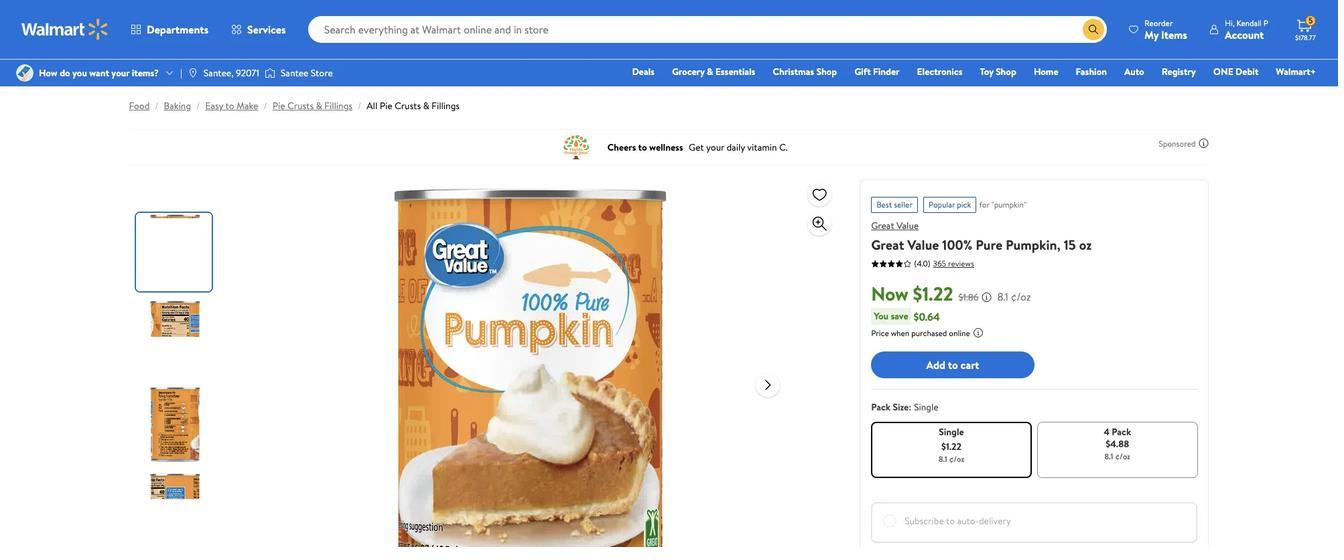 Task type: describe. For each thing, give the bounding box(es) containing it.
for
[[979, 199, 990, 210]]

hi,
[[1225, 17, 1235, 28]]

santee, 92071
[[204, 66, 259, 80]]

essentials
[[716, 65, 756, 78]]

2 fillings from the left
[[432, 99, 460, 113]]

$1.86
[[959, 291, 979, 304]]

best
[[877, 199, 892, 210]]

Subscribe to auto-delivery radio
[[883, 515, 897, 528]]

Search search field
[[308, 16, 1107, 43]]

how do you want your items?
[[39, 66, 159, 80]]

4 / from the left
[[358, 99, 361, 113]]

you
[[72, 66, 87, 80]]

5 $178.77
[[1296, 15, 1316, 42]]

online
[[949, 328, 970, 339]]

4 pack $4.88 8.1 ¢/oz
[[1104, 426, 1131, 462]]

1 fillings from the left
[[324, 99, 353, 113]]

save
[[891, 310, 909, 323]]

$1.22 for now
[[913, 281, 953, 307]]

¢/oz inside 8.1 ¢/oz you save $0.64
[[1011, 290, 1031, 304]]

subscribe to auto-delivery
[[905, 515, 1011, 528]]

now $1.22
[[871, 281, 953, 307]]

departments button
[[119, 13, 220, 46]]

your
[[112, 66, 130, 80]]

electronics
[[917, 65, 963, 78]]

to for subscribe
[[946, 515, 955, 528]]

services
[[247, 22, 286, 37]]

seller
[[894, 199, 913, 210]]

toy shop link
[[974, 64, 1023, 79]]

pure
[[976, 236, 1003, 254]]

christmas shop link
[[767, 64, 843, 79]]

kendall
[[1237, 17, 1262, 28]]

1 vertical spatial value
[[908, 236, 939, 254]]

grocery & essentials link
[[666, 64, 762, 79]]

:
[[909, 401, 912, 414]]

food / baking / easy to make / pie crusts & fillings / all pie crusts & fillings
[[129, 99, 460, 113]]

reorder my items
[[1145, 17, 1188, 42]]

8.1 inside single $1.22 8.1 ¢/oz
[[939, 454, 948, 465]]

auto link
[[1119, 64, 1151, 79]]

items?
[[132, 66, 159, 80]]

pie crusts & fillings link
[[273, 99, 353, 113]]

2 / from the left
[[196, 99, 200, 113]]

reviews
[[948, 258, 974, 269]]

92071
[[236, 66, 259, 80]]

registry link
[[1156, 64, 1202, 79]]

walmart image
[[21, 19, 109, 40]]

reorder
[[1145, 17, 1173, 28]]

$4.88
[[1106, 438, 1129, 451]]

¢/oz inside single $1.22 8.1 ¢/oz
[[950, 454, 965, 465]]

great value 100% pure pumpkin, 15 oz - image 1 of 7 image
[[136, 213, 214, 292]]

learn more about strikethrough prices image
[[982, 292, 992, 303]]

 image for santee store
[[265, 66, 275, 80]]

how
[[39, 66, 58, 80]]

home link
[[1028, 64, 1065, 79]]

zoom image modal image
[[812, 216, 828, 232]]

4
[[1104, 426, 1110, 439]]

christmas
[[773, 65, 814, 78]]

want
[[89, 66, 109, 80]]

great value great value 100% pure pumpkin, 15 oz
[[871, 219, 1092, 254]]

items
[[1162, 27, 1188, 42]]

fashion
[[1076, 65, 1107, 78]]

departments
[[147, 22, 209, 37]]

1 horizontal spatial &
[[423, 99, 429, 113]]

toy
[[980, 65, 994, 78]]

grocery & essentials
[[672, 65, 756, 78]]

ad disclaimer and feedback for skylinedisplayad image
[[1199, 138, 1209, 149]]

next media item image
[[760, 377, 776, 393]]

food link
[[129, 99, 150, 113]]

15
[[1064, 236, 1076, 254]]

¢/oz inside 4 pack $4.88 8.1 ¢/oz
[[1116, 451, 1131, 462]]

walmart+ link
[[1270, 64, 1322, 79]]

 image for santee, 92071
[[188, 68, 198, 78]]

great value 100% pure pumpkin, 15 oz image
[[317, 180, 746, 548]]

all
[[367, 99, 378, 113]]

popular
[[929, 199, 955, 210]]

0 horizontal spatial single
[[914, 401, 939, 414]]

5
[[1309, 15, 1313, 26]]

"pumpkin"
[[992, 199, 1027, 210]]

great value 100% pure pumpkin, 15 oz - image 4 of 7 image
[[136, 473, 214, 548]]

search icon image
[[1088, 24, 1099, 35]]

do
[[60, 66, 70, 80]]

price
[[871, 328, 889, 339]]

baking
[[164, 99, 191, 113]]

sponsored
[[1159, 138, 1196, 149]]

$0.64
[[914, 309, 940, 324]]

1 pie from the left
[[273, 99, 285, 113]]

2 horizontal spatial &
[[707, 65, 713, 78]]

when
[[891, 328, 910, 339]]

one debit
[[1214, 65, 1259, 78]]

add to cart
[[927, 358, 980, 373]]



Task type: vqa. For each thing, say whether or not it's contained in the screenshot.
Sign in to add to Favorites list, Marketside Fresh Organic Bananas, Bunch icon
no



Task type: locate. For each thing, give the bounding box(es) containing it.
/ left all
[[358, 99, 361, 113]]

shop
[[817, 65, 837, 78], [996, 65, 1017, 78]]

auto
[[1125, 65, 1145, 78]]

2 vertical spatial to
[[946, 515, 955, 528]]

to for add
[[948, 358, 958, 373]]

finder
[[873, 65, 900, 78]]

value down seller on the top of page
[[897, 219, 919, 233]]

0 horizontal spatial pack
[[871, 401, 891, 414]]

value up (4.0)
[[908, 236, 939, 254]]

great value 100% pure pumpkin, 15 oz - image 2 of 7 image
[[136, 300, 214, 378]]

my
[[1145, 27, 1159, 42]]

delivery
[[979, 515, 1011, 528]]

gift
[[855, 65, 871, 78]]

0 vertical spatial pack
[[871, 401, 891, 414]]

pack
[[871, 401, 891, 414], [1112, 426, 1131, 439]]

0 horizontal spatial fillings
[[324, 99, 353, 113]]

1 horizontal spatial ¢/oz
[[1011, 290, 1031, 304]]

legal information image
[[973, 328, 984, 338]]

& down store
[[316, 99, 322, 113]]

1 horizontal spatial single
[[939, 426, 964, 439]]

pack inside 4 pack $4.88 8.1 ¢/oz
[[1112, 426, 1131, 439]]

food
[[129, 99, 150, 113]]

grocery
[[672, 65, 705, 78]]

$1.22 inside single $1.22 8.1 ¢/oz
[[942, 440, 962, 454]]

pack size : single
[[871, 401, 939, 414]]

great down "great value" link
[[871, 236, 904, 254]]

oz
[[1079, 236, 1092, 254]]

subscribe
[[905, 515, 944, 528]]

1 / from the left
[[155, 99, 159, 113]]

crusts
[[287, 99, 314, 113], [395, 99, 421, 113]]

pack right 4
[[1112, 426, 1131, 439]]

8.1 right "learn more about strikethrough prices" image
[[998, 290, 1009, 304]]

8.1 inside 4 pack $4.88 8.1 ¢/oz
[[1105, 451, 1114, 462]]

cart
[[961, 358, 980, 373]]

pie right make
[[273, 99, 285, 113]]

0 horizontal spatial &
[[316, 99, 322, 113]]

to
[[225, 99, 234, 113], [948, 358, 958, 373], [946, 515, 955, 528]]

 image right |
[[188, 68, 198, 78]]

0 horizontal spatial crusts
[[287, 99, 314, 113]]

0 horizontal spatial 8.1
[[939, 454, 948, 465]]

pick
[[957, 199, 971, 210]]

0 vertical spatial value
[[897, 219, 919, 233]]

to right easy
[[225, 99, 234, 113]]

3 / from the left
[[264, 99, 267, 113]]

0 horizontal spatial  image
[[188, 68, 198, 78]]

¢/oz
[[1011, 290, 1031, 304], [1116, 451, 1131, 462], [950, 454, 965, 465]]

auto-
[[957, 515, 979, 528]]

0 vertical spatial great
[[871, 219, 895, 233]]

gift finder link
[[849, 64, 906, 79]]

account
[[1225, 27, 1264, 42]]

2 horizontal spatial ¢/oz
[[1116, 451, 1131, 462]]

1 vertical spatial pack
[[1112, 426, 1131, 439]]

crusts down santee
[[287, 99, 314, 113]]

1 crusts from the left
[[287, 99, 314, 113]]

easy
[[205, 99, 223, 113]]

365 reviews link
[[931, 258, 974, 269]]

to left auto-
[[946, 515, 955, 528]]

electronics link
[[911, 64, 969, 79]]

&
[[707, 65, 713, 78], [316, 99, 322, 113], [423, 99, 429, 113]]

size
[[893, 401, 909, 414]]

pack size list
[[869, 420, 1201, 481]]

0 horizontal spatial ¢/oz
[[950, 454, 965, 465]]

 image
[[265, 66, 275, 80], [188, 68, 198, 78]]

shop right christmas
[[817, 65, 837, 78]]

$178.77
[[1296, 33, 1316, 42]]

1 great from the top
[[871, 219, 895, 233]]

pie
[[273, 99, 285, 113], [380, 99, 392, 113]]

shop for christmas shop
[[817, 65, 837, 78]]

deals link
[[626, 64, 661, 79]]

/ right make
[[264, 99, 267, 113]]

0 horizontal spatial pie
[[273, 99, 285, 113]]

p
[[1264, 17, 1269, 28]]

single $1.22 8.1 ¢/oz
[[939, 426, 965, 465]]

8.1 ¢/oz you save $0.64
[[874, 290, 1031, 324]]

8.1 down 4
[[1105, 451, 1114, 462]]

one
[[1214, 65, 1234, 78]]

santee store
[[281, 66, 333, 80]]

pack left size
[[871, 401, 891, 414]]

1 horizontal spatial crusts
[[395, 99, 421, 113]]

shop right "toy"
[[996, 65, 1017, 78]]

1 shop from the left
[[817, 65, 837, 78]]

add to favorites list, great value 100% pure pumpkin, 15 oz image
[[812, 186, 828, 203]]

great value 100% pure pumpkin, 15 oz - image 3 of 7 image
[[136, 386, 214, 464]]

home
[[1034, 65, 1059, 78]]

 image
[[16, 64, 34, 82]]

/
[[155, 99, 159, 113], [196, 99, 200, 113], [264, 99, 267, 113], [358, 99, 361, 113]]

1 horizontal spatial fillings
[[432, 99, 460, 113]]

you
[[874, 310, 889, 323]]

2 great from the top
[[871, 236, 904, 254]]

add to cart button
[[871, 352, 1035, 379]]

0 vertical spatial to
[[225, 99, 234, 113]]

& right all
[[423, 99, 429, 113]]

0 vertical spatial single
[[914, 401, 939, 414]]

add
[[927, 358, 946, 373]]

pie right all
[[380, 99, 392, 113]]

2 horizontal spatial 8.1
[[1105, 451, 1114, 462]]

walmart+
[[1276, 65, 1316, 78]]

 image right the 92071
[[265, 66, 275, 80]]

1 horizontal spatial shop
[[996, 65, 1017, 78]]

for "pumpkin"
[[979, 199, 1027, 210]]

now
[[871, 281, 909, 307]]

toy shop
[[980, 65, 1017, 78]]

1 vertical spatial great
[[871, 236, 904, 254]]

8.1
[[998, 290, 1009, 304], [1105, 451, 1114, 462], [939, 454, 948, 465]]

easy to make link
[[205, 99, 258, 113]]

store
[[311, 66, 333, 80]]

purchased
[[912, 328, 947, 339]]

1 horizontal spatial 8.1
[[998, 290, 1009, 304]]

365
[[933, 258, 946, 269]]

debit
[[1236, 65, 1259, 78]]

1 vertical spatial single
[[939, 426, 964, 439]]

0 horizontal spatial shop
[[817, 65, 837, 78]]

2 shop from the left
[[996, 65, 1017, 78]]

single inside single $1.22 8.1 ¢/oz
[[939, 426, 964, 439]]

1 horizontal spatial pie
[[380, 99, 392, 113]]

one debit link
[[1208, 64, 1265, 79]]

/ left easy
[[196, 99, 200, 113]]

1 horizontal spatial  image
[[265, 66, 275, 80]]

(4.0)
[[914, 258, 931, 269]]

1 horizontal spatial pack
[[1112, 426, 1131, 439]]

to left cart
[[948, 358, 958, 373]]

baking link
[[164, 99, 191, 113]]

fashion link
[[1070, 64, 1113, 79]]

santee,
[[204, 66, 234, 80]]

2 pie from the left
[[380, 99, 392, 113]]

to inside button
[[948, 358, 958, 373]]

gift finder
[[855, 65, 900, 78]]

popular pick
[[929, 199, 971, 210]]

deals
[[632, 65, 655, 78]]

2 crusts from the left
[[395, 99, 421, 113]]

/ right food on the left of the page
[[155, 99, 159, 113]]

8.1 inside 8.1 ¢/oz you save $0.64
[[998, 290, 1009, 304]]

services button
[[220, 13, 297, 46]]

1 vertical spatial $1.22
[[942, 440, 962, 454]]

$1.22 for single
[[942, 440, 962, 454]]

santee
[[281, 66, 309, 80]]

& right grocery
[[707, 65, 713, 78]]

Walmart Site-Wide search field
[[308, 16, 1107, 43]]

price when purchased online
[[871, 328, 970, 339]]

0 vertical spatial $1.22
[[913, 281, 953, 307]]

shop for toy shop
[[996, 65, 1017, 78]]

1 vertical spatial to
[[948, 358, 958, 373]]

great down best
[[871, 219, 895, 233]]

8.1 up subscribe to auto-delivery
[[939, 454, 948, 465]]

all pie crusts & fillings link
[[367, 99, 460, 113]]

crusts right all
[[395, 99, 421, 113]]

$1.22
[[913, 281, 953, 307], [942, 440, 962, 454]]



